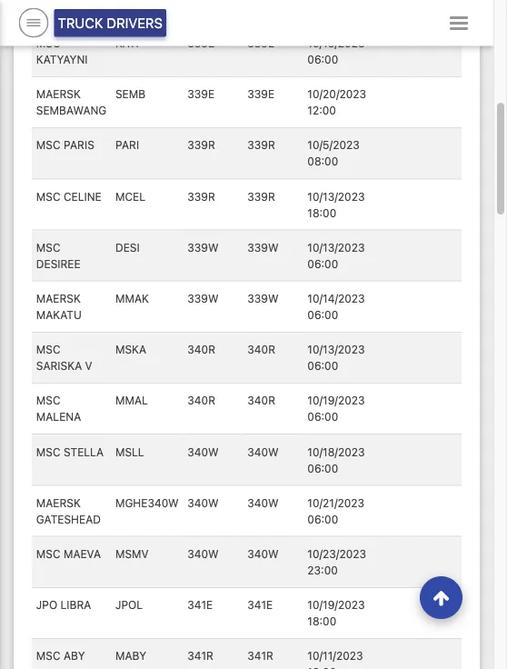 Task type: locate. For each thing, give the bounding box(es) containing it.
msc for msc aby
[[36, 650, 60, 663]]

10/13/2023 06:00 up 10/14/2023
[[308, 242, 365, 271]]

2 10/13/2023 from the top
[[308, 190, 365, 203]]

10/13/2023 up 10/20/2023
[[308, 37, 365, 50]]

10/13/2023 06:00 up 10/20/2023
[[308, 37, 365, 66]]

celine
[[64, 190, 102, 203]]

msc up katyayni
[[36, 37, 60, 50]]

msc for msc celine
[[36, 190, 60, 203]]

339r
[[188, 139, 215, 152], [248, 139, 275, 152], [188, 190, 215, 203], [248, 190, 275, 203]]

3 06:00 from the top
[[308, 309, 338, 322]]

2 maersk from the top
[[36, 293, 81, 305]]

10/19/2023 up 10/18/2023
[[308, 395, 365, 408]]

339r right 'pari'
[[188, 139, 215, 152]]

gateshead
[[36, 513, 101, 526]]

msc left aby
[[36, 650, 60, 663]]

7 msc from the top
[[36, 446, 60, 459]]

1 vertical spatial 10/13/2023 06:00
[[308, 242, 365, 271]]

340w up mghe340w 340w
[[188, 446, 219, 459]]

340w left 10/23/2023
[[248, 548, 279, 561]]

msll
[[115, 446, 144, 459]]

10/13/2023
[[308, 37, 365, 50], [308, 190, 365, 203], [308, 242, 365, 254], [308, 344, 365, 356]]

8 msc from the top
[[36, 548, 60, 561]]

1 341e from the left
[[188, 599, 213, 612]]

340w right mghe340w
[[188, 497, 219, 510]]

msc for msc desiree
[[36, 242, 60, 254]]

drivers
[[107, 15, 163, 31]]

msc left stella
[[36, 446, 60, 459]]

msc inside msc malena
[[36, 395, 60, 408]]

10/19/2023
[[308, 395, 365, 408], [308, 599, 365, 612]]

0 vertical spatial 18:00
[[308, 207, 337, 220]]

maersk inside maersk gateshead
[[36, 497, 81, 510]]

1 06:00 from the top
[[308, 53, 338, 66]]

paris
[[64, 139, 94, 152]]

1 10/13/2023 06:00 from the top
[[308, 37, 365, 66]]

18:00 down 08:00
[[308, 207, 337, 220]]

msc inside msc desiree
[[36, 242, 60, 254]]

msc stella
[[36, 446, 104, 459]]

06:00 down 10/14/2023
[[308, 309, 338, 322]]

1 msc from the top
[[36, 37, 60, 50]]

maersk makatu
[[36, 293, 82, 322]]

10/13/2023 06:00 for 340r
[[308, 344, 365, 373]]

341r
[[188, 650, 214, 663], [248, 650, 274, 663]]

5 msc from the top
[[36, 344, 60, 356]]

06:00
[[308, 53, 338, 66], [308, 258, 338, 271], [308, 309, 338, 322], [308, 360, 338, 373], [308, 411, 338, 424], [308, 462, 338, 475], [308, 513, 338, 526]]

1 vertical spatial 18:00
[[308, 616, 337, 628]]

10/21/2023 06:00
[[308, 497, 365, 526]]

10/14/2023 06:00
[[308, 293, 365, 322]]

340r
[[188, 344, 215, 356], [248, 344, 276, 356], [188, 395, 215, 408], [248, 395, 276, 408]]

3 maersk from the top
[[36, 497, 81, 510]]

6 06:00 from the top
[[308, 462, 338, 475]]

06:00 inside 10/14/2023 06:00
[[308, 309, 338, 322]]

semb
[[115, 88, 146, 101]]

06:00 up 10/14/2023
[[308, 258, 338, 271]]

msc up desiree
[[36, 242, 60, 254]]

maersk inside maersk makatu
[[36, 293, 81, 305]]

mghe340w
[[115, 497, 179, 510]]

10/13/2023 down 08:00
[[308, 190, 365, 203]]

341r left 10/11/2023
[[248, 650, 274, 663]]

10/13/2023 for 340r
[[308, 344, 365, 356]]

malena
[[36, 411, 81, 424]]

341r right maby
[[188, 650, 214, 663]]

4 06:00 from the top
[[308, 360, 338, 373]]

339r left 10/5/2023 in the top right of the page
[[248, 139, 275, 152]]

339w
[[188, 242, 219, 254], [248, 242, 279, 254], [188, 293, 219, 305], [248, 293, 279, 305]]

3 10/13/2023 06:00 from the top
[[308, 344, 365, 373]]

06:00 up 10/18/2023
[[308, 411, 338, 424]]

msc for msc stella
[[36, 446, 60, 459]]

10/18/2023 06:00
[[308, 446, 365, 475]]

10/13/2023 for 339r
[[308, 190, 365, 203]]

msc left paris
[[36, 139, 60, 152]]

maersk gateshead
[[36, 497, 101, 526]]

makatu
[[36, 309, 82, 322]]

0 horizontal spatial 341r
[[188, 650, 214, 663]]

340w
[[188, 446, 219, 459], [248, 446, 279, 459], [188, 497, 219, 510], [248, 497, 279, 510], [188, 548, 219, 561], [248, 548, 279, 561]]

06:00 down 10/21/2023
[[308, 513, 338, 526]]

339r left the 10/13/2023 18:00
[[248, 190, 275, 203]]

1 horizontal spatial 341r
[[248, 650, 274, 663]]

2 vertical spatial 10/13/2023 06:00
[[308, 344, 365, 373]]

341e right jpol
[[188, 599, 213, 612]]

maersk up "gateshead"
[[36, 497, 81, 510]]

maersk inside maersk sembawang semb
[[36, 88, 81, 101]]

2 06:00 from the top
[[308, 258, 338, 271]]

pari
[[115, 139, 139, 152]]

10/13/2023 down 10/14/2023 06:00
[[308, 344, 365, 356]]

10/13/2023 down the 10/13/2023 18:00
[[308, 242, 365, 254]]

7 06:00 from the top
[[308, 513, 338, 526]]

10/19/2023 for 06:00
[[308, 395, 365, 408]]

18:00
[[308, 207, 337, 220], [308, 616, 337, 628]]

1 vertical spatial maersk
[[36, 293, 81, 305]]

msc left maeva
[[36, 548, 60, 561]]

9 msc from the top
[[36, 650, 60, 663]]

msc up malena
[[36, 395, 60, 408]]

0 vertical spatial 10/13/2023 06:00
[[308, 37, 365, 66]]

18:00 inside 10/19/2023 18:00
[[308, 616, 337, 628]]

msc inside the msc katyayni
[[36, 37, 60, 50]]

10/11/2023
[[308, 650, 363, 663]]

msc inside msc sariska v
[[36, 344, 60, 356]]

2 10/13/2023 06:00 from the top
[[308, 242, 365, 271]]

06:00 for mmal
[[308, 411, 338, 424]]

08:00
[[308, 156, 338, 168]]

jpo
[[36, 599, 57, 612]]

1 vertical spatial 10/19/2023
[[308, 599, 365, 612]]

kati
[[115, 37, 139, 50]]

maersk
[[36, 88, 81, 101], [36, 293, 81, 305], [36, 497, 81, 510]]

stella
[[64, 446, 104, 459]]

06:00 up 10/20/2023
[[308, 53, 338, 66]]

1 341r from the left
[[188, 650, 214, 663]]

10/13/2023 06:00 up '10/19/2023 06:00'
[[308, 344, 365, 373]]

1 10/13/2023 from the top
[[308, 37, 365, 50]]

2 18:00 from the top
[[308, 616, 337, 628]]

339e
[[188, 37, 215, 50], [248, 37, 275, 50], [188, 88, 215, 101], [248, 88, 275, 101]]

5 06:00 from the top
[[308, 411, 338, 424]]

2 msc from the top
[[36, 139, 60, 152]]

10/13/2023 06:00
[[308, 37, 365, 66], [308, 242, 365, 271], [308, 344, 365, 373]]

maersk up makatu
[[36, 293, 81, 305]]

maersk up "sembawang"
[[36, 88, 81, 101]]

3 10/13/2023 from the top
[[308, 242, 365, 254]]

18:00 up 10/11/2023
[[308, 616, 337, 628]]

10/20/2023 12:00
[[308, 88, 367, 117]]

1 10/19/2023 from the top
[[308, 395, 365, 408]]

msc malena
[[36, 395, 81, 424]]

mghe340w 340w
[[115, 497, 219, 510]]

msc sariska v
[[36, 344, 92, 373]]

msc for msc maeva
[[36, 548, 60, 561]]

10/19/2023 down 23:00
[[308, 599, 365, 612]]

1 horizontal spatial 341e
[[248, 599, 273, 612]]

maeva
[[64, 548, 101, 561]]

1 maersk from the top
[[36, 88, 81, 101]]

msc left celine
[[36, 190, 60, 203]]

3 msc from the top
[[36, 190, 60, 203]]

18:00 inside the 10/13/2023 18:00
[[308, 207, 337, 220]]

341e
[[188, 599, 213, 612], [248, 599, 273, 612]]

4 msc from the top
[[36, 242, 60, 254]]

v
[[85, 360, 92, 373]]

maersk sembawang semb
[[36, 88, 146, 117]]

0 vertical spatial maersk
[[36, 88, 81, 101]]

06:00 down 10/18/2023
[[308, 462, 338, 475]]

0 horizontal spatial 341e
[[188, 599, 213, 612]]

msc maeva
[[36, 548, 101, 561]]

6 msc from the top
[[36, 395, 60, 408]]

aby
[[64, 650, 85, 663]]

2 vertical spatial maersk
[[36, 497, 81, 510]]

msc
[[36, 37, 60, 50], [36, 139, 60, 152], [36, 190, 60, 203], [36, 242, 60, 254], [36, 344, 60, 356], [36, 395, 60, 408], [36, 446, 60, 459], [36, 548, 60, 561], [36, 650, 60, 663]]

1 18:00 from the top
[[308, 207, 337, 220]]

06:00 inside 10/18/2023 06:00
[[308, 462, 338, 475]]

2 10/19/2023 from the top
[[308, 599, 365, 612]]

0 vertical spatial 10/19/2023
[[308, 395, 365, 408]]

msc up sariska
[[36, 344, 60, 356]]

10/19/2023 06:00
[[308, 395, 365, 424]]

4 10/13/2023 from the top
[[308, 344, 365, 356]]

06:00 inside '10/19/2023 06:00'
[[308, 411, 338, 424]]

06:00 up '10/19/2023 06:00'
[[308, 360, 338, 373]]

341e left 10/19/2023 18:00
[[248, 599, 273, 612]]

sariska
[[36, 360, 82, 373]]

msc celine
[[36, 190, 102, 203]]



Task type: describe. For each thing, give the bounding box(es) containing it.
18:00 for 10/13/2023 18:00
[[308, 207, 337, 220]]

10/13/2023 for 339w
[[308, 242, 365, 254]]

06:00 inside 10/21/2023 06:00
[[308, 513, 338, 526]]

06:00 for mska
[[308, 360, 338, 373]]

mska
[[115, 344, 146, 356]]

10/23/2023
[[308, 548, 367, 561]]

desiree
[[36, 258, 81, 271]]

msc for msc paris
[[36, 139, 60, 152]]

340w left 10/21/2023
[[248, 497, 279, 510]]

msc paris
[[36, 139, 94, 152]]

mmal
[[115, 395, 148, 408]]

10/13/2023 for 339e
[[308, 37, 365, 50]]

12:00
[[308, 105, 336, 117]]

2 341r from the left
[[248, 650, 274, 663]]

340w down mghe340w 340w
[[188, 548, 219, 561]]

10/5/2023 08:00
[[308, 139, 360, 168]]

sembawang
[[36, 105, 107, 117]]

10/13/2023 18:00
[[308, 190, 365, 220]]

jpol
[[115, 599, 143, 612]]

msc katyayni
[[36, 37, 88, 66]]

truck
[[58, 15, 103, 31]]

10/13/2023 06:00 for 339e
[[308, 37, 365, 66]]

10/23/2023 23:00
[[308, 548, 367, 577]]

maby
[[115, 650, 146, 663]]

desi
[[115, 242, 140, 254]]

10/5/2023
[[308, 139, 360, 152]]

libra
[[60, 599, 91, 612]]

10/13/2023 06:00 for 339w
[[308, 242, 365, 271]]

06:00 for msll
[[308, 462, 338, 475]]

23:00
[[308, 564, 338, 577]]

msc aby
[[36, 650, 85, 663]]

10/21/2023
[[308, 497, 365, 510]]

truck drivers
[[58, 15, 163, 31]]

06:00 for desi
[[308, 258, 338, 271]]

truck drivers link
[[54, 9, 166, 37]]

msc desiree
[[36, 242, 81, 271]]

mmak
[[115, 293, 149, 305]]

10/18/2023
[[308, 446, 365, 459]]

mcel
[[115, 190, 145, 203]]

06:00 for kati
[[308, 53, 338, 66]]

maersk for maersk gateshead
[[36, 497, 81, 510]]

jpo libra
[[36, 599, 91, 612]]

msc for msc sariska v
[[36, 344, 60, 356]]

2 341e from the left
[[248, 599, 273, 612]]

maersk for maersk makatu
[[36, 293, 81, 305]]

18:00 for 10/19/2023 18:00
[[308, 616, 337, 628]]

msc for msc malena
[[36, 395, 60, 408]]

msmv
[[115, 548, 149, 561]]

10/19/2023 18:00
[[308, 599, 365, 628]]

10/14/2023
[[308, 293, 365, 305]]

340w left 10/18/2023
[[248, 446, 279, 459]]

10/19/2023 for 18:00
[[308, 599, 365, 612]]

339r right mcel
[[188, 190, 215, 203]]

msc for msc katyayni
[[36, 37, 60, 50]]

10/20/2023
[[308, 88, 367, 101]]

06:00 for mmak
[[308, 309, 338, 322]]

katyayni
[[36, 53, 88, 66]]



Task type: vqa. For each thing, say whether or not it's contained in the screenshot.


